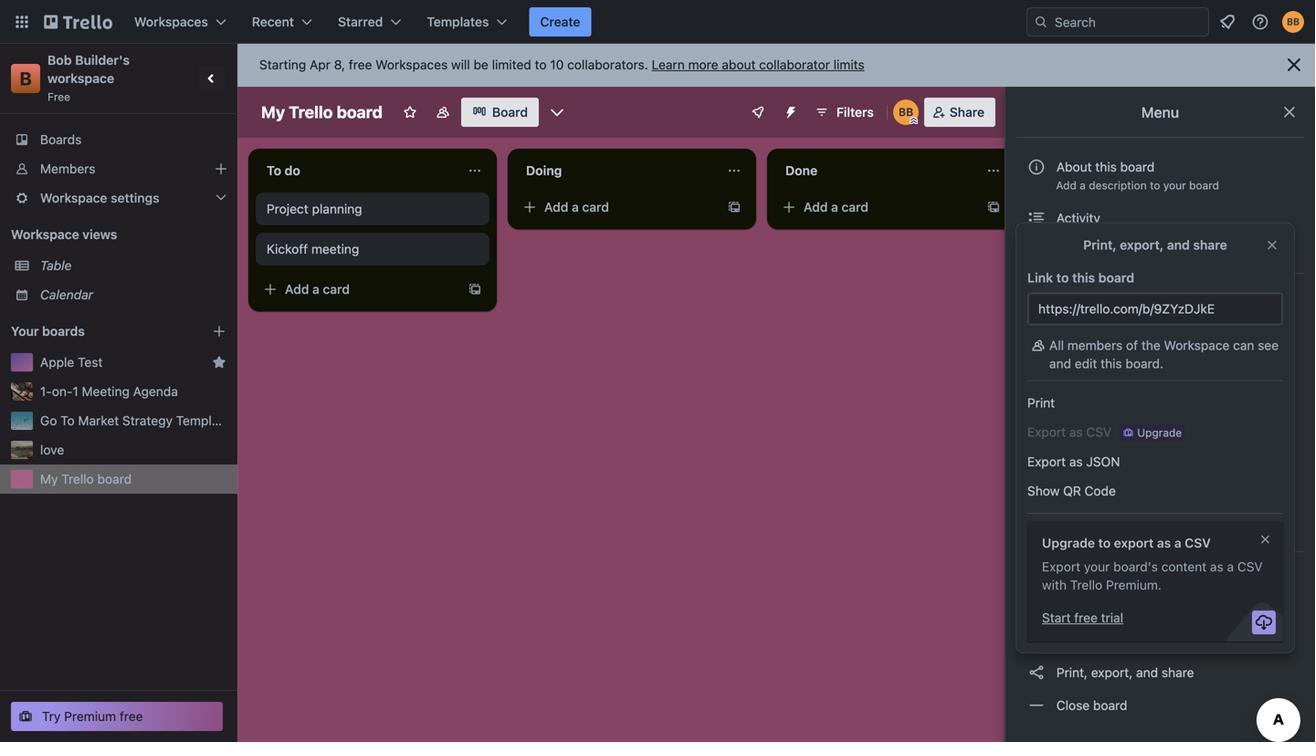 Task type: describe. For each thing, give the bounding box(es) containing it.
create from template… image for done
[[987, 200, 1001, 215]]

your for board
[[1164, 179, 1187, 192]]

sm image for power-ups
[[1028, 418, 1046, 437]]

Link to this board text field
[[1028, 293, 1284, 326]]

qr
[[1064, 484, 1082, 499]]

workspace navigation collapse icon image
[[199, 66, 225, 91]]

bob
[[48, 53, 72, 68]]

starting apr 8, free workspaces will be limited to 10 collaborators. learn more about collaborator limits
[[260, 57, 865, 72]]

custom
[[1056, 354, 1102, 369]]

boards link
[[0, 125, 238, 154]]

create from template… image for doing
[[727, 200, 742, 215]]

try
[[42, 710, 61, 725]]

be
[[474, 57, 489, 72]]

your boards with 5 items element
[[11, 321, 185, 343]]

boards
[[42, 324, 85, 339]]

0 horizontal spatial add a card button
[[256, 275, 457, 304]]

to do
[[267, 163, 300, 178]]

0 horizontal spatial free
[[120, 710, 143, 725]]

custom fields button
[[1017, 347, 1305, 376]]

items
[[1112, 244, 1145, 259]]

1 vertical spatial print,
[[1057, 666, 1088, 681]]

template
[[1092, 519, 1144, 534]]

export inside "upgrade to export as a csv export your board's content as a csv with trello premium."
[[1043, 560, 1081, 575]]

0 notifications image
[[1217, 11, 1239, 33]]

sm image for activity
[[1028, 209, 1046, 228]]

a down the doing text field
[[572, 200, 579, 215]]

power ups image
[[751, 105, 766, 120]]

workspace settings
[[40, 191, 159, 206]]

bob builder's workspace free
[[48, 53, 133, 103]]

upgrade for upgrade
[[1170, 522, 1215, 535]]

add down done
[[804, 200, 828, 215]]

to inside text box
[[267, 163, 281, 178]]

primary element
[[0, 0, 1316, 44]]

trial
[[1102, 611, 1124, 626]]

planning
[[312, 201, 362, 217]]

2 horizontal spatial free
[[1075, 611, 1098, 626]]

upgrade for upgrade to export as a csv export your board's content as a csv with trello premium.
[[1043, 536, 1096, 551]]

show qr code
[[1028, 484, 1117, 499]]

sm image for make template
[[1028, 517, 1046, 535]]

print, export, and share link
[[1017, 659, 1305, 688]]

starred button
[[327, 7, 412, 37]]

add inside about this board add a description to your board
[[1057, 179, 1077, 192]]

email-to-board
[[1054, 633, 1146, 648]]

close board
[[1054, 699, 1128, 714]]

watch
[[1054, 567, 1098, 582]]

learn more about collaborator limits link
[[652, 57, 865, 72]]

to left '10'
[[535, 57, 547, 72]]

sm image for automation
[[1028, 386, 1046, 404]]

stickers
[[1054, 486, 1104, 501]]

love
[[40, 443, 64, 458]]

change
[[1057, 321, 1103, 336]]

1 vertical spatial csv
[[1238, 560, 1263, 575]]

about
[[1057, 159, 1092, 175]]

json
[[1087, 455, 1121, 470]]

market
[[78, 413, 119, 429]]

sm image for print, export, and share
[[1028, 664, 1046, 683]]

workspace views
[[11, 227, 117, 242]]

go
[[40, 413, 57, 429]]

fields
[[1105, 354, 1140, 369]]

watch link
[[1017, 560, 1305, 589]]

calendar
[[40, 287, 93, 302]]

back to home image
[[44, 7, 112, 37]]

activity link
[[1017, 204, 1305, 233]]

a down done text box
[[832, 200, 839, 215]]

edit
[[1075, 356, 1098, 371]]

starred icon image
[[212, 355, 227, 370]]

Done text field
[[775, 156, 980, 185]]

0 vertical spatial export,
[[1120, 238, 1164, 253]]

start free trial
[[1043, 611, 1124, 626]]

make
[[1057, 519, 1089, 534]]

love link
[[40, 441, 227, 460]]

email-
[[1057, 633, 1094, 648]]

sm image for close board
[[1028, 697, 1046, 715]]

export as json link
[[1017, 448, 1295, 477]]

link
[[1028, 270, 1054, 286]]

print link
[[1017, 389, 1295, 418]]

b
[[20, 68, 32, 89]]

can
[[1234, 338, 1255, 353]]

8,
[[334, 57, 345, 72]]

collaborator
[[760, 57, 830, 72]]

to inside about this board add a description to your board
[[1150, 179, 1161, 192]]

meeting
[[312, 242, 359, 257]]

share button
[[925, 98, 996, 127]]

all members of the workspace can see and edit this board.
[[1050, 338, 1279, 371]]

project planning
[[267, 201, 362, 217]]

copy board
[[1054, 600, 1125, 615]]

0 horizontal spatial card
[[323, 282, 350, 297]]

workspace for workspace views
[[11, 227, 79, 242]]

0 vertical spatial export
[[1028, 455, 1066, 470]]

archived items link
[[1017, 237, 1305, 266]]

board down trial
[[1112, 633, 1146, 648]]

archived
[[1057, 244, 1109, 259]]

table
[[40, 258, 72, 273]]

create
[[540, 14, 581, 29]]

export, inside print, export, and share link
[[1092, 666, 1133, 681]]

templates
[[427, 14, 489, 29]]

apple test
[[40, 355, 103, 370]]

labels
[[1054, 453, 1096, 468]]

project
[[267, 201, 309, 217]]

members
[[1068, 338, 1123, 353]]

1 vertical spatial share
[[1162, 666, 1195, 681]]

add down 'kickoff'
[[285, 282, 309, 297]]

starred
[[338, 14, 383, 29]]

automation image
[[777, 98, 802, 123]]

starting
[[260, 57, 306, 72]]

kickoff meeting
[[267, 242, 359, 257]]

upgrade to export as a csv export your board's content as a csv with trello premium.
[[1043, 536, 1263, 593]]

settings
[[111, 191, 159, 206]]

sm image for copy board
[[1028, 599, 1046, 617]]

card for done
[[842, 200, 869, 215]]

board up activity link
[[1190, 179, 1220, 192]]

workspace settings button
[[0, 184, 238, 213]]

to inside "upgrade to export as a csv export your board's content as a csv with trello premium."
[[1099, 536, 1111, 551]]

doing
[[526, 163, 562, 178]]

a up content
[[1175, 536, 1182, 551]]

members link
[[0, 154, 238, 184]]

limited
[[492, 57, 532, 72]]

Board name text field
[[252, 98, 392, 127]]

labels link
[[1017, 446, 1305, 475]]

a down kickoff meeting
[[313, 282, 320, 297]]



Task type: vqa. For each thing, say whether or not it's contained in the screenshot.
sm icon in the "Watching" 'BUTTON'
no



Task type: locate. For each thing, give the bounding box(es) containing it.
boards
[[40, 132, 82, 147]]

bob builder (bobbuilder40) image
[[1283, 11, 1305, 33]]

1 vertical spatial to
[[60, 413, 75, 429]]

add a card button
[[515, 193, 716, 222], [775, 193, 976, 222], [256, 275, 457, 304]]

print, up close at the bottom of the page
[[1057, 666, 1088, 681]]

add a card button down the doing text field
[[515, 193, 716, 222]]

kickoff meeting link
[[267, 240, 479, 259]]

my trello board
[[261, 102, 383, 122], [40, 472, 132, 487]]

and inside all members of the workspace can see and edit this board.
[[1050, 356, 1072, 371]]

0 horizontal spatial trello
[[62, 472, 94, 487]]

all members of the workspace can see and edit this board. image
[[1032, 337, 1046, 355]]

0 vertical spatial csv
[[1185, 536, 1212, 551]]

trello inside text field
[[289, 102, 333, 122]]

apple test link
[[40, 354, 205, 372]]

sm image for email-to-board
[[1028, 631, 1046, 650]]

all
[[1050, 338, 1065, 353]]

a inside about this board add a description to your board
[[1080, 179, 1086, 192]]

sm image inside 'stickers' link
[[1028, 484, 1046, 503]]

trello up copy board
[[1071, 578, 1103, 593]]

1 vertical spatial this
[[1073, 270, 1096, 286]]

and down email-to-board link
[[1137, 666, 1159, 681]]

0 vertical spatial your
[[1164, 179, 1187, 192]]

learn
[[652, 57, 685, 72]]

to up activity link
[[1150, 179, 1161, 192]]

this inside about this board add a description to your board
[[1096, 159, 1117, 175]]

1 horizontal spatial my
[[261, 102, 285, 122]]

0 vertical spatial free
[[349, 57, 372, 72]]

1
[[73, 384, 78, 399]]

workspace down members
[[40, 191, 107, 206]]

as right export
[[1158, 536, 1172, 551]]

2 horizontal spatial as
[[1211, 560, 1224, 575]]

free up email-
[[1075, 611, 1098, 626]]

0 vertical spatial workspaces
[[134, 14, 208, 29]]

bob builder (bobbuilder40) image
[[893, 100, 919, 125]]

upgrade up content
[[1170, 522, 1215, 535]]

sm image inside labels link
[[1028, 451, 1046, 470]]

1 horizontal spatial to
[[267, 163, 281, 178]]

trello down apr
[[289, 102, 333, 122]]

your inside "upgrade to export as a csv export your board's content as a csv with trello premium."
[[1085, 560, 1111, 575]]

workspace inside all members of the workspace can see and edit this board.
[[1165, 338, 1230, 353]]

your
[[1164, 179, 1187, 192], [1085, 560, 1111, 575]]

2 horizontal spatial and
[[1168, 238, 1190, 253]]

print, down activity
[[1084, 238, 1117, 253]]

settings
[[1054, 288, 1106, 303]]

2 horizontal spatial trello
[[1071, 578, 1103, 593]]

2 vertical spatial as
[[1211, 560, 1224, 575]]

2 horizontal spatial add a card
[[804, 200, 869, 215]]

3 sm image from the top
[[1028, 599, 1046, 617]]

sm image inside print, export, and share link
[[1028, 664, 1046, 683]]

my down the love on the left bottom of page
[[40, 472, 58, 487]]

0 vertical spatial share
[[1194, 238, 1228, 253]]

0 vertical spatial my trello board
[[261, 102, 383, 122]]

1 vertical spatial free
[[1075, 611, 1098, 626]]

views
[[82, 227, 117, 242]]

0 horizontal spatial and
[[1050, 356, 1072, 371]]

your left board's at right bottom
[[1085, 560, 1111, 575]]

board inside text field
[[337, 102, 383, 122]]

0 horizontal spatial workspaces
[[134, 14, 208, 29]]

add a card button for doing
[[515, 193, 716, 222]]

add a card button down kickoff meeting link
[[256, 275, 457, 304]]

on-
[[52, 384, 73, 399]]

2 vertical spatial workspace
[[1165, 338, 1230, 353]]

my trello board down apr
[[261, 102, 383, 122]]

your up activity link
[[1164, 179, 1187, 192]]

members
[[40, 161, 95, 176]]

change background
[[1054, 321, 1176, 336]]

strategy
[[122, 413, 173, 429]]

1 horizontal spatial card
[[583, 200, 609, 215]]

1 vertical spatial export,
[[1092, 666, 1133, 681]]

and down activity link
[[1168, 238, 1190, 253]]

collaborators.
[[568, 57, 649, 72]]

add a card for doing
[[545, 200, 609, 215]]

go to market strategy template
[[40, 413, 230, 429]]

share down activity link
[[1194, 238, 1228, 253]]

custom fields
[[1056, 354, 1140, 369]]

my trello board inside my trello board link
[[40, 472, 132, 487]]

automation link
[[1017, 380, 1305, 409]]

sm image for settings
[[1028, 287, 1046, 305]]

9 sm image from the top
[[1028, 697, 1046, 715]]

free right 8,
[[349, 57, 372, 72]]

0 horizontal spatial upgrade
[[1043, 536, 1096, 551]]

workspaces up workspace navigation collapse icon on the top of page
[[134, 14, 208, 29]]

2 vertical spatial free
[[120, 710, 143, 725]]

3 sm image from the top
[[1028, 386, 1046, 404]]

export, down activity link
[[1120, 238, 1164, 253]]

filters
[[837, 105, 874, 120]]

1-
[[40, 384, 52, 399]]

and down all
[[1050, 356, 1072, 371]]

apr
[[310, 57, 331, 72]]

2 horizontal spatial card
[[842, 200, 869, 215]]

csv
[[1185, 536, 1212, 551], [1238, 560, 1263, 575]]

change background link
[[1017, 314, 1305, 344]]

copy board link
[[1017, 593, 1305, 622]]

create button
[[529, 7, 592, 37]]

workspaces button
[[123, 7, 237, 37]]

2 vertical spatial and
[[1137, 666, 1159, 681]]

open information menu image
[[1252, 13, 1270, 31]]

csv right content
[[1238, 560, 1263, 575]]

0 horizontal spatial your
[[1085, 560, 1111, 575]]

8 sm image from the top
[[1028, 664, 1046, 683]]

builder's
[[75, 53, 130, 68]]

1 vertical spatial print, export, and share
[[1054, 666, 1195, 681]]

csv up content
[[1185, 536, 1212, 551]]

this inside all members of the workspace can see and edit this board.
[[1101, 356, 1123, 371]]

power-ups
[[1054, 420, 1126, 435]]

7 sm image from the top
[[1028, 631, 1046, 650]]

1 vertical spatial and
[[1050, 356, 1072, 371]]

board
[[492, 105, 528, 120]]

sm image down print
[[1028, 418, 1046, 437]]

0 horizontal spatial my trello board
[[40, 472, 132, 487]]

1 horizontal spatial free
[[349, 57, 372, 72]]

1 vertical spatial trello
[[62, 472, 94, 487]]

sm image
[[1028, 209, 1046, 228], [1028, 287, 1046, 305], [1028, 386, 1046, 404], [1028, 451, 1046, 470], [1028, 484, 1046, 503], [1028, 566, 1046, 584], [1028, 631, 1046, 650], [1028, 664, 1046, 683], [1028, 697, 1046, 715]]

4 sm image from the top
[[1028, 451, 1046, 470]]

free right premium
[[120, 710, 143, 725]]

0 vertical spatial print, export, and share
[[1084, 238, 1228, 253]]

content
[[1162, 560, 1207, 575]]

copy
[[1057, 600, 1088, 615]]

0 horizontal spatial to
[[60, 413, 75, 429]]

close board link
[[1017, 692, 1305, 721]]

export up with
[[1043, 560, 1081, 575]]

1 vertical spatial workspace
[[11, 227, 79, 242]]

0 vertical spatial workspace
[[40, 191, 107, 206]]

sm image inside copy board link
[[1028, 599, 1046, 617]]

0 vertical spatial and
[[1168, 238, 1190, 253]]

your for board's
[[1085, 560, 1111, 575]]

board down items
[[1099, 270, 1135, 286]]

to right link
[[1057, 270, 1069, 286]]

add down about
[[1057, 179, 1077, 192]]

sm image inside power-ups link
[[1028, 418, 1046, 437]]

workspaces up 'star or unstar board' icon
[[376, 57, 448, 72]]

1 horizontal spatial your
[[1164, 179, 1187, 192]]

your boards
[[11, 324, 85, 339]]

upgrade
[[1170, 522, 1215, 535], [1043, 536, 1096, 551]]

0 horizontal spatial csv
[[1185, 536, 1212, 551]]

0 horizontal spatial as
[[1070, 455, 1083, 470]]

of
[[1127, 338, 1139, 353]]

To do text field
[[256, 156, 461, 185]]

power-ups link
[[1017, 413, 1305, 442]]

Doing text field
[[515, 156, 720, 185]]

workspace
[[40, 191, 107, 206], [11, 227, 79, 242], [1165, 338, 1230, 353]]

add down doing
[[545, 200, 569, 215]]

1 vertical spatial my trello board
[[40, 472, 132, 487]]

sm image down show
[[1028, 517, 1046, 535]]

sm image
[[1028, 418, 1046, 437], [1028, 517, 1046, 535], [1028, 599, 1046, 617]]

6 sm image from the top
[[1028, 566, 1046, 584]]

add a card for done
[[804, 200, 869, 215]]

apple
[[40, 355, 74, 370]]

2 vertical spatial sm image
[[1028, 599, 1046, 617]]

show qr code link down labels link
[[1017, 477, 1295, 506]]

b link
[[11, 64, 40, 93]]

a right content
[[1228, 560, 1235, 575]]

1 horizontal spatial upgrade
[[1170, 522, 1215, 535]]

will
[[451, 57, 470, 72]]

as right content
[[1211, 560, 1224, 575]]

export
[[1114, 536, 1154, 551]]

close
[[1057, 699, 1090, 714]]

my
[[261, 102, 285, 122], [40, 472, 58, 487]]

1 horizontal spatial and
[[1137, 666, 1159, 681]]

board right close at the bottom of the page
[[1094, 699, 1128, 714]]

0 vertical spatial trello
[[289, 102, 333, 122]]

export, down to-
[[1092, 666, 1133, 681]]

1 vertical spatial sm image
[[1028, 517, 1046, 535]]

0 vertical spatial this
[[1096, 159, 1117, 175]]

sm image inside activity link
[[1028, 209, 1046, 228]]

1 horizontal spatial create from template… image
[[727, 200, 742, 215]]

to right the go
[[60, 413, 75, 429]]

2 horizontal spatial add a card button
[[775, 193, 976, 222]]

workspace
[[48, 71, 114, 86]]

1 horizontal spatial csv
[[1238, 560, 1263, 575]]

add board image
[[212, 324, 227, 339]]

code
[[1085, 484, 1117, 499]]

workspace inside popup button
[[40, 191, 107, 206]]

with
[[1043, 578, 1067, 593]]

0 horizontal spatial my
[[40, 472, 58, 487]]

1 vertical spatial workspaces
[[376, 57, 448, 72]]

1 horizontal spatial workspaces
[[376, 57, 448, 72]]

0 vertical spatial to
[[267, 163, 281, 178]]

the
[[1142, 338, 1161, 353]]

1 vertical spatial my
[[40, 472, 58, 487]]

star or unstar board image
[[403, 105, 418, 120]]

1 vertical spatial as
[[1158, 536, 1172, 551]]

upgrade inside button
[[1170, 522, 1215, 535]]

add a card button for done
[[775, 193, 976, 222]]

board.
[[1126, 356, 1164, 371]]

add a card down doing
[[545, 200, 609, 215]]

sm image inside automation link
[[1028, 386, 1046, 404]]

1 horizontal spatial trello
[[289, 102, 333, 122]]

board up description
[[1121, 159, 1155, 175]]

card down the doing text field
[[583, 200, 609, 215]]

2 horizontal spatial create from template… image
[[987, 200, 1001, 215]]

workspace visible image
[[436, 105, 450, 120]]

workspace right the
[[1165, 338, 1230, 353]]

more
[[689, 57, 719, 72]]

automation
[[1054, 387, 1125, 402]]

0 vertical spatial as
[[1070, 455, 1083, 470]]

as left json
[[1070, 455, 1083, 470]]

meeting
[[82, 384, 130, 399]]

create from template… image
[[727, 200, 742, 215], [987, 200, 1001, 215], [468, 282, 482, 297]]

workspace for workspace settings
[[40, 191, 107, 206]]

0 horizontal spatial create from template… image
[[468, 282, 482, 297]]

board left 'star or unstar board' icon
[[337, 102, 383, 122]]

sm image inside email-to-board link
[[1028, 631, 1046, 650]]

Search field
[[1049, 8, 1209, 36]]

trello inside "upgrade to export as a csv export your board's content as a csv with trello premium."
[[1071, 578, 1103, 593]]

show qr code link down export as json link
[[1028, 482, 1284, 501]]

a down about
[[1080, 179, 1086, 192]]

sm image down with
[[1028, 599, 1046, 617]]

add a card down done
[[804, 200, 869, 215]]

1 horizontal spatial add a card
[[545, 200, 609, 215]]

sm image for watch
[[1028, 566, 1046, 584]]

premium
[[64, 710, 116, 725]]

sm image inside "settings" link
[[1028, 287, 1046, 305]]

1-on-1 meeting agenda link
[[40, 383, 227, 401]]

calendar link
[[40, 286, 227, 304]]

5 sm image from the top
[[1028, 484, 1046, 503]]

2 sm image from the top
[[1028, 287, 1046, 305]]

card down meeting
[[323, 282, 350, 297]]

1 sm image from the top
[[1028, 209, 1046, 228]]

done
[[786, 163, 818, 178]]

my trello board down the love on the left bottom of page
[[40, 472, 132, 487]]

search image
[[1034, 15, 1049, 29]]

this member is an admin of this board. image
[[910, 117, 918, 125]]

my inside text field
[[261, 102, 285, 122]]

board's
[[1114, 560, 1159, 575]]

card down done text box
[[842, 200, 869, 215]]

sm image for labels
[[1028, 451, 1046, 470]]

0 vertical spatial sm image
[[1028, 418, 1046, 437]]

this up 'settings'
[[1073, 270, 1096, 286]]

workspaces inside popup button
[[134, 14, 208, 29]]

print, export, and share down activity link
[[1084, 238, 1228, 253]]

your inside about this board add a description to your board
[[1164, 179, 1187, 192]]

my down starting in the top left of the page
[[261, 102, 285, 122]]

print, export, and share down to-
[[1054, 666, 1195, 681]]

1 sm image from the top
[[1028, 418, 1046, 437]]

upgrade down make
[[1043, 536, 1096, 551]]

this down members
[[1101, 356, 1123, 371]]

trello down the love on the left bottom of page
[[62, 472, 94, 487]]

to left do
[[267, 163, 281, 178]]

power-
[[1057, 420, 1099, 435]]

template
[[176, 413, 230, 429]]

0 vertical spatial upgrade
[[1170, 522, 1215, 535]]

2 sm image from the top
[[1028, 517, 1046, 535]]

1 horizontal spatial my trello board
[[261, 102, 383, 122]]

to down make template
[[1099, 536, 1111, 551]]

0 horizontal spatial add a card
[[285, 282, 350, 297]]

about
[[722, 57, 756, 72]]

board link
[[461, 98, 539, 127]]

sm image inside close board link
[[1028, 697, 1046, 715]]

1 horizontal spatial add a card button
[[515, 193, 716, 222]]

and
[[1168, 238, 1190, 253], [1050, 356, 1072, 371], [1137, 666, 1159, 681]]

share down email-to-board link
[[1162, 666, 1195, 681]]

2 vertical spatial this
[[1101, 356, 1123, 371]]

0 vertical spatial my
[[261, 102, 285, 122]]

1 vertical spatial your
[[1085, 560, 1111, 575]]

export up show
[[1028, 455, 1066, 470]]

this up description
[[1096, 159, 1117, 175]]

add a card down kickoff meeting
[[285, 282, 350, 297]]

workspace up 'table'
[[11, 227, 79, 242]]

card for doing
[[583, 200, 609, 215]]

ups
[[1099, 420, 1122, 435]]

add a card button down done text box
[[775, 193, 976, 222]]

print
[[1028, 396, 1056, 411]]

description
[[1089, 179, 1147, 192]]

sm image for stickers
[[1028, 484, 1046, 503]]

upgrade inside "upgrade to export as a csv export your board's content as a csv with trello premium."
[[1043, 536, 1096, 551]]

test
[[78, 355, 103, 370]]

to
[[535, 57, 547, 72], [1150, 179, 1161, 192], [1057, 270, 1069, 286], [1099, 536, 1111, 551]]

0 vertical spatial print,
[[1084, 238, 1117, 253]]

sm image inside "watch" "link"
[[1028, 566, 1046, 584]]

1 horizontal spatial as
[[1158, 536, 1172, 551]]

customize views image
[[548, 103, 567, 122]]

see
[[1258, 338, 1279, 353]]

try premium free
[[42, 710, 143, 725]]

my trello board inside my trello board text field
[[261, 102, 383, 122]]

filters button
[[810, 98, 880, 127]]

1 vertical spatial export
[[1043, 560, 1081, 575]]

start
[[1043, 611, 1071, 626]]

board up to-
[[1091, 600, 1125, 615]]

2 vertical spatial trello
[[1071, 578, 1103, 593]]

board down love link
[[97, 472, 132, 487]]

1 vertical spatial upgrade
[[1043, 536, 1096, 551]]

do
[[285, 163, 300, 178]]



